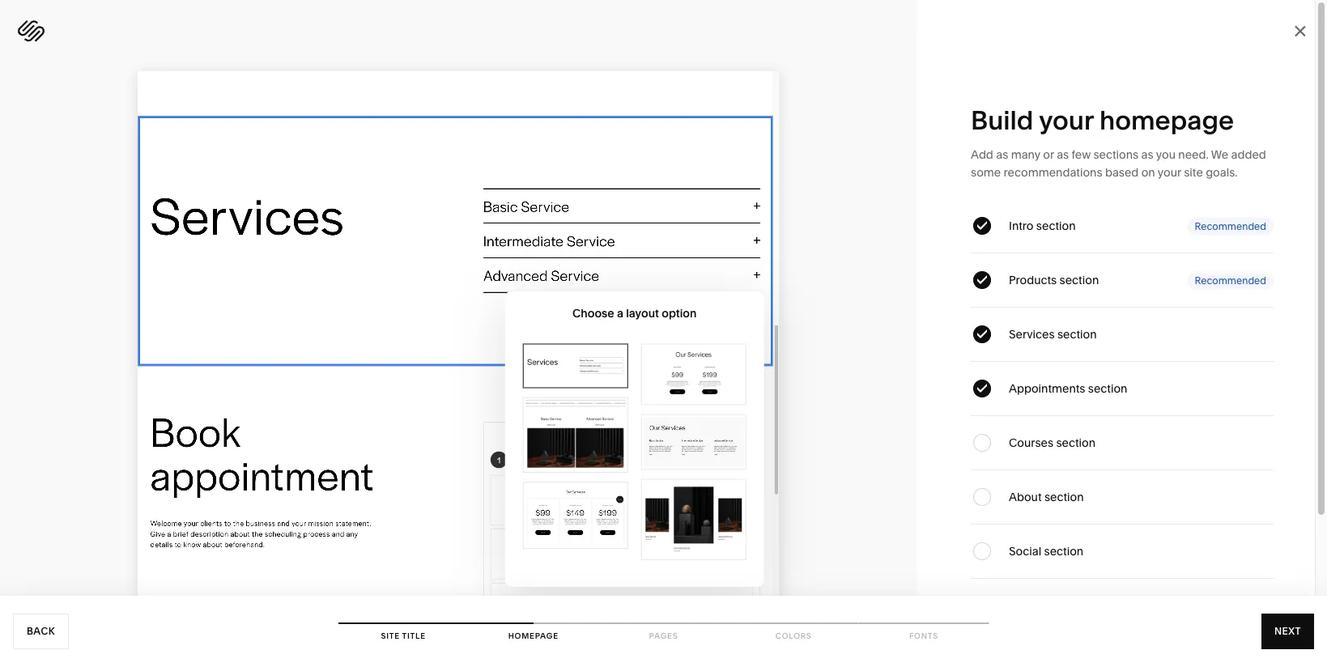 Task type: describe. For each thing, give the bounding box(es) containing it.
section for intro section
[[1037, 219, 1076, 233]]

appointments section
[[1009, 382, 1128, 396]]

add as many or as few sections as you need. we added some recommendations based on your site goals.
[[971, 148, 1267, 179]]

services with 2 pricing tiers, text, and sign up buttons image
[[644, 346, 744, 403]]

services with 3 images and text image
[[644, 481, 744, 558]]

sections
[[1094, 148, 1139, 162]]

intro section
[[1009, 219, 1076, 233]]

site
[[1185, 166, 1204, 179]]

services section with service overview image
[[526, 346, 626, 386]]

section for appointments section
[[1089, 382, 1128, 396]]

intro
[[1009, 219, 1034, 233]]

back button
[[13, 614, 69, 650]]

recommended for products section
[[1195, 275, 1267, 286]]

next button
[[1262, 614, 1315, 650]]

1 as from the left
[[997, 148, 1009, 162]]

fonts
[[910, 631, 939, 641]]

many
[[1012, 148, 1041, 162]]

courses
[[1009, 436, 1054, 450]]

homepage
[[509, 631, 559, 641]]

back
[[27, 626, 55, 638]]

services
[[1009, 328, 1055, 341]]

section for products section
[[1060, 273, 1100, 287]]

services with text and service overview image
[[644, 417, 744, 468]]

0 vertical spatial your
[[1039, 104, 1094, 136]]

on
[[1142, 166, 1156, 179]]

goals.
[[1206, 166, 1238, 179]]

services with 3 pricing tiers, text, and sign up buttons image
[[526, 485, 626, 547]]

recommended for intro section
[[1195, 220, 1267, 232]]

site
[[381, 631, 400, 641]]

your inside add as many or as few sections as you need. we added some recommendations based on your site goals.
[[1158, 166, 1182, 179]]



Task type: vqa. For each thing, say whether or not it's contained in the screenshot.
'your' to the bottom
yes



Task type: locate. For each thing, give the bounding box(es) containing it.
appointments
[[1009, 382, 1086, 396]]

2 horizontal spatial as
[[1142, 148, 1154, 162]]

a
[[617, 306, 624, 320]]

3 as from the left
[[1142, 148, 1154, 162]]

courses section
[[1009, 436, 1096, 450]]

services section with scrolling text, and two images image
[[526, 400, 626, 471]]

site title
[[381, 631, 426, 641]]

1 horizontal spatial as
[[1057, 148, 1070, 162]]

need.
[[1179, 148, 1209, 162]]

recommended
[[1195, 220, 1267, 232], [1195, 275, 1267, 286]]

few
[[1072, 148, 1091, 162]]

products
[[1009, 273, 1057, 287]]

1 horizontal spatial your
[[1158, 166, 1182, 179]]

layout
[[626, 306, 659, 320]]

as up the on
[[1142, 148, 1154, 162]]

section right courses
[[1057, 436, 1096, 450]]

section right products
[[1060, 273, 1100, 287]]

1 vertical spatial recommended
[[1195, 275, 1267, 286]]

you
[[1157, 148, 1176, 162]]

as right add
[[997, 148, 1009, 162]]

as
[[997, 148, 1009, 162], [1057, 148, 1070, 162], [1142, 148, 1154, 162]]

2 recommended from the top
[[1195, 275, 1267, 286]]

title
[[402, 631, 426, 641]]

added
[[1232, 148, 1267, 162]]

social section
[[1009, 545, 1084, 559]]

or
[[1044, 148, 1055, 162]]

section for services section
[[1058, 328, 1097, 341]]

section right social
[[1045, 545, 1084, 559]]

1 vertical spatial your
[[1158, 166, 1182, 179]]

your up the few
[[1039, 104, 1094, 136]]

as right or
[[1057, 148, 1070, 162]]

0 horizontal spatial as
[[997, 148, 1009, 162]]

1 recommended from the top
[[1195, 220, 1267, 232]]

0 horizontal spatial your
[[1039, 104, 1094, 136]]

build your homepage
[[971, 104, 1235, 136]]

pages
[[649, 631, 678, 641]]

homepage
[[1100, 104, 1235, 136]]

about
[[1009, 491, 1042, 504]]

next
[[1275, 626, 1302, 638]]

option
[[662, 306, 697, 320]]

colors
[[776, 631, 812, 641]]

services section
[[1009, 328, 1097, 341]]

section for courses section
[[1057, 436, 1096, 450]]

your
[[1039, 104, 1094, 136], [1158, 166, 1182, 179]]

section right appointments
[[1089, 382, 1128, 396]]

section right intro
[[1037, 219, 1076, 233]]

based
[[1106, 166, 1139, 179]]

recommendations
[[1004, 166, 1103, 179]]

section for social section
[[1045, 545, 1084, 559]]

section for about section
[[1045, 491, 1084, 504]]

section right services
[[1058, 328, 1097, 341]]

build
[[971, 104, 1034, 136]]

section right about
[[1045, 491, 1084, 504]]

section
[[1037, 219, 1076, 233], [1060, 273, 1100, 287], [1058, 328, 1097, 341], [1089, 382, 1128, 396], [1057, 436, 1096, 450], [1045, 491, 1084, 504], [1045, 545, 1084, 559]]

choose
[[573, 306, 615, 320]]

2 as from the left
[[1057, 148, 1070, 162]]

products section
[[1009, 273, 1100, 287]]

choose a layout option
[[573, 306, 697, 320]]

your down you
[[1158, 166, 1182, 179]]

some
[[971, 166, 1001, 179]]

we
[[1212, 148, 1229, 162]]

add
[[971, 148, 994, 162]]

about section
[[1009, 491, 1084, 504]]

0 vertical spatial recommended
[[1195, 220, 1267, 232]]

social
[[1009, 545, 1042, 559]]



